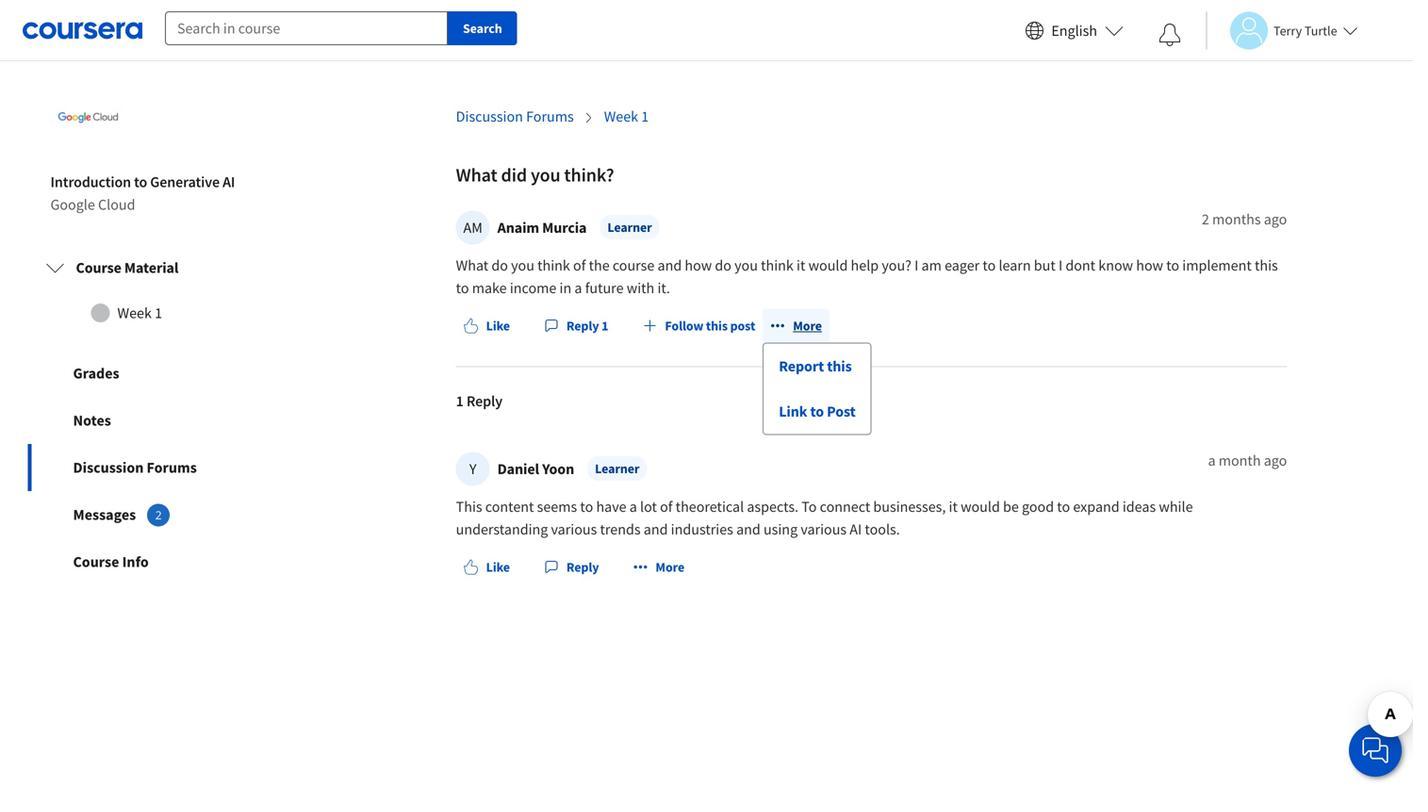 Task type: vqa. For each thing, say whether or not it's contained in the screenshot.
2 to the bottom
yes



Task type: describe. For each thing, give the bounding box(es) containing it.
this
[[456, 498, 482, 516]]

y
[[469, 460, 477, 479]]

murcia
[[542, 218, 587, 237]]

thumbs up image for this content seems to have a lot of theoretical aspects. to connect businesses, it would be good to expand ideas while understanding various trends and industries and using various ai tools.
[[464, 560, 479, 575]]

daniel yoon
[[498, 460, 574, 479]]

more button
[[763, 309, 830, 343]]

a inside what do you think of the course and how do you think it would help you? i am eager to learn but i dont know how to implement this to make income in a future with it.
[[575, 279, 582, 298]]

english button
[[1018, 0, 1132, 61]]

what for what do you think of the course and how do you think it would help you? i am eager to learn but i dont know how to implement this to make income in a future with it.
[[456, 256, 489, 275]]

1 do from the left
[[492, 256, 508, 275]]

1 vertical spatial reply
[[467, 392, 503, 411]]

terry turtle button
[[1206, 12, 1358, 50]]

to left the make
[[456, 279, 469, 298]]

and left using
[[737, 520, 761, 539]]

2 how from the left
[[1137, 256, 1164, 275]]

2 for 2 months ago
[[1202, 210, 1210, 229]]

thumbs up image for what do you think of the course and how do you think it would help you? i am eager to learn but i dont know how to implement this to make income in a future with it.
[[464, 318, 479, 334]]

follow this post
[[665, 317, 756, 334]]

of inside what do you think of the course and how do you think it would help you? i am eager to learn but i dont know how to implement this to make income in a future with it.
[[573, 256, 586, 275]]

aspects.
[[747, 498, 799, 516]]

terry turtle
[[1274, 22, 1338, 39]]

link to post button
[[764, 389, 871, 434]]

learner for the
[[608, 219, 652, 236]]

course for course material
[[76, 259, 121, 277]]

what do you think of the course and how do you think it would help you? i am eager to learn but i dont know how to implement this to make income in a future with it.
[[456, 256, 1282, 298]]

like button for what do you think of the course and how do you think it would help you? i am eager to learn but i dont know how to implement this to make income in a future with it.
[[456, 309, 518, 343]]

report this
[[779, 357, 852, 376]]

learner element for a
[[588, 457, 647, 481]]

2 months ago
[[1202, 210, 1288, 229]]

businesses,
[[874, 498, 946, 516]]

to
[[802, 498, 817, 516]]

of inside this content seems to have a lot of theoretical aspects. to connect businesses, it would be good to expand ideas while understanding various trends and industries and using various ai tools.
[[660, 498, 673, 516]]

months
[[1213, 210, 1261, 229]]

think?
[[564, 163, 614, 187]]

2 i from the left
[[1059, 256, 1063, 275]]

follow
[[665, 317, 704, 334]]

am
[[922, 256, 942, 275]]

generative
[[150, 173, 220, 192]]

grades link
[[28, 350, 299, 397]]

this content seems to have a lot of theoretical aspects. to connect businesses, it would be good to expand ideas while understanding various trends and industries and using various ai tools.
[[456, 498, 1196, 539]]

to left have
[[580, 498, 593, 516]]

coursera image
[[23, 15, 142, 46]]

using
[[764, 520, 798, 539]]

the
[[589, 256, 610, 275]]

0 vertical spatial week
[[604, 107, 638, 126]]

chevron right image
[[582, 110, 597, 125]]

like button for this content seems to have a lot of theoretical aspects. to connect businesses, it would be good to expand ideas while understanding various trends and industries and using various ai tools.
[[456, 550, 518, 584]]

reply for reply
[[567, 559, 599, 576]]

future
[[585, 279, 624, 298]]

in
[[560, 279, 572, 298]]

course
[[613, 256, 655, 275]]

2 horizontal spatial a
[[1208, 451, 1216, 470]]

learner element for the
[[600, 215, 660, 240]]

reply 1
[[567, 317, 609, 334]]

terry
[[1274, 22, 1302, 39]]

more button
[[626, 550, 692, 584]]

month
[[1219, 451, 1261, 470]]

tools.
[[865, 520, 900, 539]]

to left learn on the right top of the page
[[983, 256, 996, 275]]

menu inside forum thread element
[[763, 343, 872, 435]]

link to post
[[779, 402, 856, 421]]

connect
[[820, 498, 871, 516]]

what did you think?
[[456, 163, 614, 187]]

course info link
[[28, 539, 299, 586]]

this for follow this post
[[706, 317, 728, 334]]

you up post
[[735, 256, 758, 275]]

make
[[472, 279, 507, 298]]

1 i from the left
[[915, 256, 919, 275]]

a month ago
[[1208, 451, 1288, 470]]

1 inside week 1 link
[[155, 304, 162, 323]]

introduction
[[50, 173, 131, 192]]

what for what did you think?
[[456, 163, 498, 187]]

to inside introduction to generative ai google cloud
[[134, 173, 147, 192]]

this for report this
[[827, 357, 852, 376]]

to left implement
[[1167, 256, 1180, 275]]

content
[[485, 498, 534, 516]]

would inside what do you think of the course and how do you think it would help you? i am eager to learn but i dont know how to implement this to make income in a future with it.
[[809, 256, 848, 275]]

search
[[463, 20, 502, 37]]

am
[[463, 218, 483, 237]]

1 horizontal spatial week 1 link
[[604, 107, 649, 126]]

reply for reply 1
[[567, 317, 599, 334]]

help center image
[[1365, 739, 1387, 762]]

dont
[[1066, 256, 1096, 275]]

anaim
[[498, 218, 539, 237]]

report this button
[[764, 344, 871, 389]]

yoon
[[542, 460, 574, 479]]

2 for 2
[[155, 508, 162, 523]]

more for more dropdown button
[[793, 317, 822, 334]]

a inside this content seems to have a lot of theoretical aspects. to connect businesses, it would be good to expand ideas while understanding various trends and industries and using various ai tools.
[[630, 498, 637, 516]]

good
[[1022, 498, 1054, 516]]

report
[[779, 357, 824, 376]]

link
[[779, 402, 808, 421]]

course material button
[[31, 242, 297, 294]]

ideas
[[1123, 498, 1156, 516]]



Task type: locate. For each thing, give the bounding box(es) containing it.
menu containing report this
[[763, 343, 872, 435]]

2 vertical spatial reply
[[567, 559, 599, 576]]

like for what do you think of the course and how do you think it would help you? i am eager to learn but i dont know how to implement this to make income in a future with it.
[[486, 317, 510, 334]]

course info
[[73, 553, 149, 572]]

1 vertical spatial forums
[[147, 458, 197, 477]]

0 horizontal spatial discussion forums
[[73, 458, 197, 477]]

thumbs up image
[[464, 318, 479, 334], [464, 560, 479, 575]]

2 various from the left
[[801, 520, 847, 539]]

ago for a month ago
[[1264, 451, 1288, 470]]

1 horizontal spatial it
[[949, 498, 958, 516]]

learner element up course
[[600, 215, 660, 240]]

info
[[122, 553, 149, 572]]

like for this content seems to have a lot of theoretical aspects. to connect businesses, it would be good to expand ideas while understanding various trends and industries and using various ai tools.
[[486, 559, 510, 576]]

how up follow this post button
[[685, 256, 712, 275]]

you right did
[[531, 163, 561, 187]]

would left help at the right of page
[[809, 256, 848, 275]]

how right know
[[1137, 256, 1164, 275]]

notes
[[73, 411, 111, 430]]

week inside week 1 link
[[117, 304, 152, 323]]

1 vertical spatial learner
[[595, 460, 640, 477]]

0 vertical spatial more
[[793, 317, 822, 334]]

0 horizontal spatial various
[[551, 520, 597, 539]]

1 inside replies element
[[456, 392, 464, 411]]

learner element inside replies element
[[588, 457, 647, 481]]

learner for a
[[595, 460, 640, 477]]

you up income
[[511, 256, 535, 275]]

notes link
[[28, 397, 299, 444]]

would inside this content seems to have a lot of theoretical aspects. to connect businesses, it would be good to expand ideas while understanding various trends and industries and using various ai tools.
[[961, 498, 1000, 516]]

follow this post button
[[635, 309, 763, 343]]

2 ago from the top
[[1264, 451, 1288, 470]]

learner element
[[600, 215, 660, 240], [588, 457, 647, 481]]

turtle
[[1305, 22, 1338, 39]]

0 horizontal spatial discussion
[[73, 458, 144, 477]]

1 vertical spatial thumbs up image
[[464, 560, 479, 575]]

show notifications image
[[1159, 24, 1182, 46]]

1 vertical spatial 2
[[155, 508, 162, 523]]

it.
[[658, 279, 670, 298]]

1 horizontal spatial more
[[793, 317, 822, 334]]

1 vertical spatial discussion
[[73, 458, 144, 477]]

1 think from the left
[[538, 256, 570, 275]]

like down understanding at bottom
[[486, 559, 510, 576]]

ai right generative
[[223, 173, 235, 192]]

1 what from the top
[[456, 163, 498, 187]]

discussion forums link up did
[[456, 107, 574, 126]]

0 horizontal spatial discussion forums link
[[28, 444, 299, 491]]

what
[[456, 163, 498, 187], [456, 256, 489, 275]]

1 horizontal spatial discussion forums link
[[456, 107, 574, 126]]

you for think?
[[531, 163, 561, 187]]

industries
[[671, 520, 734, 539]]

have
[[596, 498, 627, 516]]

forums down notes link
[[147, 458, 197, 477]]

do up follow this post
[[715, 256, 732, 275]]

more inside popup button
[[656, 559, 685, 576]]

1 vertical spatial discussion forums
[[73, 458, 197, 477]]

course inside dropdown button
[[76, 259, 121, 277]]

0 vertical spatial like
[[486, 317, 510, 334]]

1 horizontal spatial forums
[[526, 107, 574, 126]]

while
[[1159, 498, 1193, 516]]

i
[[915, 256, 919, 275], [1059, 256, 1063, 275]]

course material
[[76, 259, 179, 277]]

but
[[1034, 256, 1056, 275]]

do
[[492, 256, 508, 275], [715, 256, 732, 275]]

1 horizontal spatial a
[[630, 498, 637, 516]]

i right but
[[1059, 256, 1063, 275]]

0 horizontal spatial would
[[809, 256, 848, 275]]

course left material
[[76, 259, 121, 277]]

ai inside this content seems to have a lot of theoretical aspects. to connect businesses, it would be good to expand ideas while understanding various trends and industries and using various ai tools.
[[850, 520, 862, 539]]

this right implement
[[1255, 256, 1278, 275]]

ago for 2 months ago
[[1264, 210, 1288, 229]]

1 vertical spatial more
[[656, 559, 685, 576]]

0 horizontal spatial week 1 link
[[46, 294, 281, 332]]

with
[[627, 279, 655, 298]]

various down to
[[801, 520, 847, 539]]

post
[[827, 402, 856, 421]]

2 like button from the top
[[456, 550, 518, 584]]

discussion up did
[[456, 107, 523, 126]]

0 horizontal spatial i
[[915, 256, 919, 275]]

0 horizontal spatial think
[[538, 256, 570, 275]]

1 horizontal spatial how
[[1137, 256, 1164, 275]]

understanding
[[456, 520, 548, 539]]

lot
[[640, 498, 657, 516]]

week 1 inside week 1 link
[[117, 304, 162, 323]]

0 horizontal spatial ai
[[223, 173, 235, 192]]

1 reply
[[456, 392, 503, 411]]

would
[[809, 256, 848, 275], [961, 498, 1000, 516]]

be
[[1003, 498, 1019, 516]]

1 vertical spatial ai
[[850, 520, 862, 539]]

1 vertical spatial ago
[[1264, 451, 1288, 470]]

help
[[851, 256, 879, 275]]

think
[[538, 256, 570, 275], [761, 256, 794, 275]]

it right businesses,
[[949, 498, 958, 516]]

google cloud image
[[50, 80, 126, 156]]

ago
[[1264, 210, 1288, 229], [1264, 451, 1288, 470]]

and inside what do you think of the course and how do you think it would help you? i am eager to learn but i dont know how to implement this to make income in a future with it.
[[658, 256, 682, 275]]

week down course material
[[117, 304, 152, 323]]

discussion forums link up "messages"
[[28, 444, 299, 491]]

2 vertical spatial a
[[630, 498, 637, 516]]

forums left chevron right image
[[526, 107, 574, 126]]

post
[[730, 317, 756, 334]]

chat with us image
[[1361, 736, 1391, 766]]

1 vertical spatial week 1
[[117, 304, 162, 323]]

reply down seems
[[567, 559, 599, 576]]

week 1 right chevron right image
[[604, 107, 649, 126]]

learner up course
[[608, 219, 652, 236]]

1 vertical spatial this
[[706, 317, 728, 334]]

0 horizontal spatial week 1
[[117, 304, 162, 323]]

menu
[[763, 343, 872, 435]]

2 left 'months' on the top
[[1202, 210, 1210, 229]]

course left info
[[73, 553, 119, 572]]

a right the in
[[575, 279, 582, 298]]

ai inside introduction to generative ai google cloud
[[223, 173, 235, 192]]

1 vertical spatial course
[[73, 553, 119, 572]]

1 horizontal spatial various
[[801, 520, 847, 539]]

0 vertical spatial like button
[[456, 309, 518, 343]]

reply up y
[[467, 392, 503, 411]]

of right lot
[[660, 498, 673, 516]]

learner up have
[[595, 460, 640, 477]]

learn
[[999, 256, 1031, 275]]

search button
[[448, 11, 517, 45]]

0 vertical spatial learner element
[[600, 215, 660, 240]]

ago right 'months' on the top
[[1264, 210, 1288, 229]]

week 1 link down material
[[46, 294, 281, 332]]

0 horizontal spatial more
[[656, 559, 685, 576]]

how
[[685, 256, 712, 275], [1137, 256, 1164, 275]]

0 horizontal spatial do
[[492, 256, 508, 275]]

2 what from the top
[[456, 256, 489, 275]]

ago right month
[[1264, 451, 1288, 470]]

to right link
[[811, 402, 824, 421]]

1 how from the left
[[685, 256, 712, 275]]

trends
[[600, 520, 641, 539]]

did
[[501, 163, 527, 187]]

to
[[134, 173, 147, 192], [983, 256, 996, 275], [1167, 256, 1180, 275], [456, 279, 469, 298], [811, 402, 824, 421], [580, 498, 593, 516], [1057, 498, 1070, 516]]

1 horizontal spatial this
[[827, 357, 852, 376]]

of left the
[[573, 256, 586, 275]]

1 ago from the top
[[1264, 210, 1288, 229]]

Search in course text field
[[165, 11, 448, 45]]

1 horizontal spatial think
[[761, 256, 794, 275]]

like inside replies element
[[486, 559, 510, 576]]

0 vertical spatial forums
[[526, 107, 574, 126]]

income
[[510, 279, 557, 298]]

like button down understanding at bottom
[[456, 550, 518, 584]]

2 think from the left
[[761, 256, 794, 275]]

thumbs up image down understanding at bottom
[[464, 560, 479, 575]]

to up the cloud
[[134, 173, 147, 192]]

and down lot
[[644, 520, 668, 539]]

2 do from the left
[[715, 256, 732, 275]]

2 like from the top
[[486, 559, 510, 576]]

1 horizontal spatial discussion
[[456, 107, 523, 126]]

ago inside replies element
[[1264, 451, 1288, 470]]

you for think
[[511, 256, 535, 275]]

1 vertical spatial like button
[[456, 550, 518, 584]]

theoretical
[[676, 498, 744, 516]]

it up more dropdown button
[[797, 256, 806, 275]]

discussion forums down notes link
[[73, 458, 197, 477]]

0 vertical spatial ai
[[223, 173, 235, 192]]

reply
[[567, 317, 599, 334], [467, 392, 503, 411], [567, 559, 599, 576]]

1 horizontal spatial i
[[1059, 256, 1063, 275]]

it inside this content seems to have a lot of theoretical aspects. to connect businesses, it would be good to expand ideas while understanding various trends and industries and using various ai tools.
[[949, 498, 958, 516]]

course inside "link"
[[73, 553, 119, 572]]

daniel
[[498, 460, 539, 479]]

discussion
[[456, 107, 523, 126], [73, 458, 144, 477]]

google
[[50, 195, 95, 214]]

1 horizontal spatial ai
[[850, 520, 862, 539]]

material
[[124, 259, 179, 277]]

a
[[575, 279, 582, 298], [1208, 451, 1216, 470], [630, 498, 637, 516]]

cloud
[[98, 195, 135, 214]]

0 vertical spatial discussion forums
[[456, 107, 574, 126]]

0 horizontal spatial 2
[[155, 508, 162, 523]]

reply 1 button
[[537, 309, 616, 343]]

week 1
[[604, 107, 649, 126], [117, 304, 162, 323]]

0 vertical spatial course
[[76, 259, 121, 277]]

do up the make
[[492, 256, 508, 275]]

week 1 link right chevron right image
[[604, 107, 649, 126]]

0 horizontal spatial of
[[573, 256, 586, 275]]

anaim murcia
[[498, 218, 587, 237]]

forum thread element
[[456, 139, 1288, 624]]

and
[[658, 256, 682, 275], [644, 520, 668, 539], [737, 520, 761, 539]]

discussion up "messages"
[[73, 458, 144, 477]]

0 horizontal spatial this
[[706, 317, 728, 334]]

what up the make
[[456, 256, 489, 275]]

1 horizontal spatial 2
[[1202, 210, 1210, 229]]

0 horizontal spatial forums
[[147, 458, 197, 477]]

and up it.
[[658, 256, 682, 275]]

reply button
[[537, 550, 607, 584]]

2 thumbs up image from the top
[[464, 560, 479, 575]]

a left month
[[1208, 451, 1216, 470]]

0 vertical spatial what
[[456, 163, 498, 187]]

more for more popup button
[[656, 559, 685, 576]]

week right chevron right image
[[604, 107, 638, 126]]

think up more dropdown button
[[761, 256, 794, 275]]

0 vertical spatial thumbs up image
[[464, 318, 479, 334]]

2 horizontal spatial this
[[1255, 256, 1278, 275]]

1 horizontal spatial do
[[715, 256, 732, 275]]

0 vertical spatial learner
[[608, 219, 652, 236]]

1 like button from the top
[[456, 309, 518, 343]]

more inside dropdown button
[[793, 317, 822, 334]]

messages
[[73, 506, 136, 524]]

1 vertical spatial week
[[117, 304, 152, 323]]

0 vertical spatial week 1
[[604, 107, 649, 126]]

like down the make
[[486, 317, 510, 334]]

1 horizontal spatial would
[[961, 498, 1000, 516]]

what left did
[[456, 163, 498, 187]]

0 vertical spatial ago
[[1264, 210, 1288, 229]]

would left be
[[961, 498, 1000, 516]]

seems
[[537, 498, 577, 516]]

0 vertical spatial discussion
[[456, 107, 523, 126]]

1 horizontal spatial discussion forums
[[456, 107, 574, 126]]

2 vertical spatial this
[[827, 357, 852, 376]]

you?
[[882, 256, 912, 275]]

learner inside replies element
[[595, 460, 640, 477]]

grades
[[73, 364, 119, 383]]

1 vertical spatial of
[[660, 498, 673, 516]]

eager
[[945, 256, 980, 275]]

more down industries
[[656, 559, 685, 576]]

more up report
[[793, 317, 822, 334]]

to right good
[[1057, 498, 1070, 516]]

1
[[642, 107, 649, 126], [155, 304, 162, 323], [602, 317, 609, 334], [456, 392, 464, 411]]

more
[[793, 317, 822, 334], [656, 559, 685, 576]]

thumbs up image inside replies element
[[464, 560, 479, 575]]

0 horizontal spatial a
[[575, 279, 582, 298]]

week 1 link
[[604, 107, 649, 126], [46, 294, 281, 332]]

1 vertical spatial what
[[456, 256, 489, 275]]

2 inside forum thread element
[[1202, 210, 1210, 229]]

0 vertical spatial it
[[797, 256, 806, 275]]

0 vertical spatial discussion forums link
[[456, 107, 574, 126]]

discussion forums up did
[[456, 107, 574, 126]]

1 vertical spatial learner element
[[588, 457, 647, 481]]

1 horizontal spatial week
[[604, 107, 638, 126]]

a left lot
[[630, 498, 637, 516]]

learner element up have
[[588, 457, 647, 481]]

1 horizontal spatial of
[[660, 498, 673, 516]]

0 horizontal spatial it
[[797, 256, 806, 275]]

0 horizontal spatial week
[[117, 304, 152, 323]]

0 vertical spatial 2
[[1202, 210, 1210, 229]]

this left post
[[706, 317, 728, 334]]

1 horizontal spatial week 1
[[604, 107, 649, 126]]

expand
[[1074, 498, 1120, 516]]

this inside what do you think of the course and how do you think it would help you? i am eager to learn but i dont know how to implement this to make income in a future with it.
[[1255, 256, 1278, 275]]

0 vertical spatial of
[[573, 256, 586, 275]]

1 vertical spatial week 1 link
[[46, 294, 281, 332]]

ai down connect
[[850, 520, 862, 539]]

i left the am
[[915, 256, 919, 275]]

course for course info
[[73, 553, 119, 572]]

reply down the in
[[567, 317, 599, 334]]

ai
[[223, 173, 235, 192], [850, 520, 862, 539]]

implement
[[1183, 256, 1252, 275]]

what inside what do you think of the course and how do you think it would help you? i am eager to learn but i dont know how to implement this to make income in a future with it.
[[456, 256, 489, 275]]

0 vertical spatial this
[[1255, 256, 1278, 275]]

1 vertical spatial like
[[486, 559, 510, 576]]

week 1 down material
[[117, 304, 162, 323]]

you
[[531, 163, 561, 187], [511, 256, 535, 275], [735, 256, 758, 275]]

replies element
[[456, 367, 1288, 624]]

of
[[573, 256, 586, 275], [660, 498, 673, 516]]

know
[[1099, 256, 1134, 275]]

english
[[1052, 21, 1098, 40]]

it inside what do you think of the course and how do you think it would help you? i am eager to learn but i dont know how to implement this to make income in a future with it.
[[797, 256, 806, 275]]

1 vertical spatial discussion forums link
[[28, 444, 299, 491]]

1 inside reply 1 button
[[602, 317, 609, 334]]

various down seems
[[551, 520, 597, 539]]

0 vertical spatial a
[[575, 279, 582, 298]]

learner
[[608, 219, 652, 236], [595, 460, 640, 477]]

discussion forums link
[[456, 107, 574, 126], [28, 444, 299, 491]]

0 horizontal spatial how
[[685, 256, 712, 275]]

1 various from the left
[[551, 520, 597, 539]]

2 up 'course info' "link" in the left bottom of the page
[[155, 508, 162, 523]]

introduction to generative ai google cloud
[[50, 173, 235, 214]]

1 vertical spatial a
[[1208, 451, 1216, 470]]

1 like from the top
[[486, 317, 510, 334]]

0 vertical spatial reply
[[567, 317, 599, 334]]

0 vertical spatial would
[[809, 256, 848, 275]]

this right report
[[827, 357, 852, 376]]

course
[[76, 259, 121, 277], [73, 553, 119, 572]]

think up the in
[[538, 256, 570, 275]]

1 vertical spatial it
[[949, 498, 958, 516]]

0 vertical spatial week 1 link
[[604, 107, 649, 126]]

thumbs up image down the make
[[464, 318, 479, 334]]

like button down the make
[[456, 309, 518, 343]]

various
[[551, 520, 597, 539], [801, 520, 847, 539]]

1 vertical spatial would
[[961, 498, 1000, 516]]

to inside button
[[811, 402, 824, 421]]

1 thumbs up image from the top
[[464, 318, 479, 334]]



